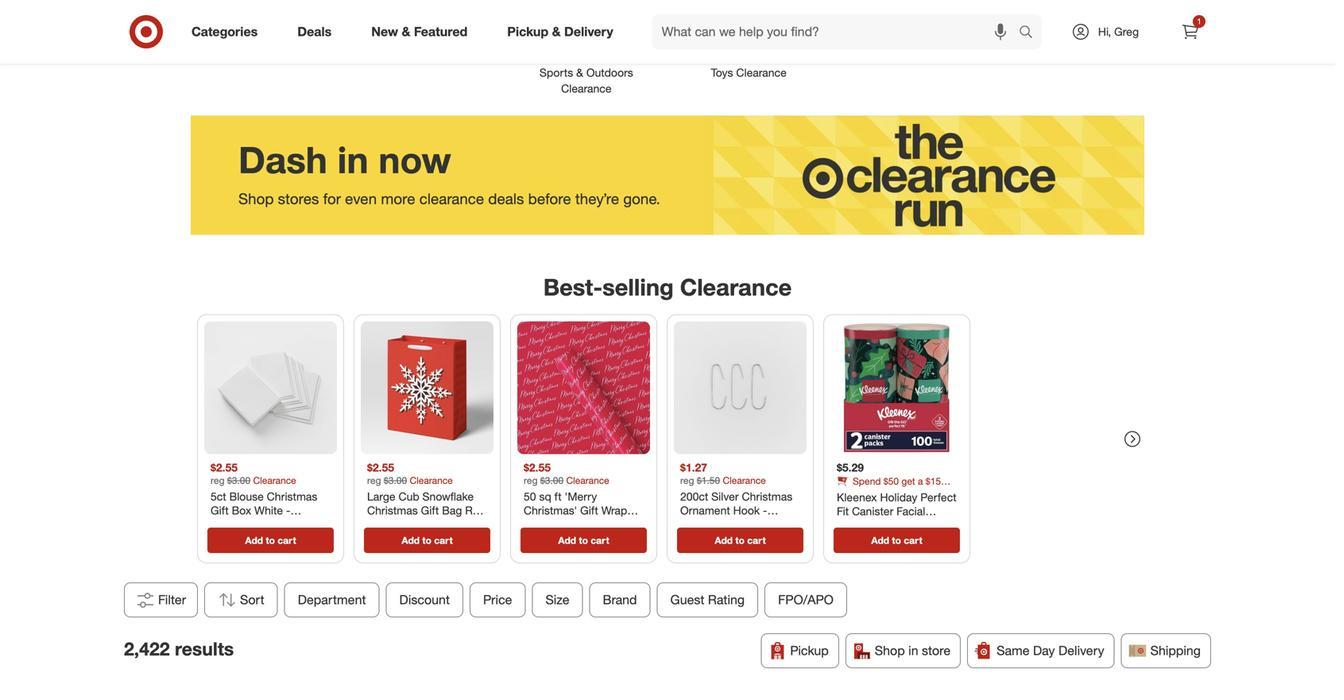 Task type: describe. For each thing, give the bounding box(es) containing it.
categories
[[192, 24, 258, 39]]

5 add to cart button from the left
[[834, 528, 960, 553]]

best-selling clearance
[[543, 273, 792, 301]]

$2.55 for large
[[367, 461, 394, 475]]

$3.00 for cub
[[384, 475, 407, 487]]

shop inside shop in store button
[[875, 643, 905, 659]]

toys
[[711, 65, 733, 79]]

shop in store
[[875, 643, 951, 659]]

$1.27 reg $1.50 clearance 200ct silver christmas ornament hook - wondershop™
[[680, 461, 793, 531]]

new
[[371, 24, 398, 39]]

$3.00 for sq
[[540, 475, 564, 487]]

5 to from the left
[[892, 535, 901, 547]]

hi,
[[1098, 25, 1111, 39]]

new & featured link
[[358, 14, 487, 49]]

brand
[[603, 592, 637, 608]]

same day delivery button
[[967, 634, 1115, 669]]

deals
[[297, 24, 332, 39]]

carousel region
[[191, 260, 1145, 570]]

kleenex
[[837, 490, 877, 504]]

add to cart button for hook
[[677, 528, 804, 553]]

200ct
[[680, 490, 708, 504]]

more
[[381, 190, 415, 208]]

clearance for sports & outdoors clearance
[[561, 81, 612, 95]]

discount
[[400, 592, 450, 608]]

wrap
[[601, 504, 627, 518]]

& for sports
[[576, 65, 583, 79]]

clearance
[[419, 190, 484, 208]]

add to cart button for christmas'
[[521, 528, 647, 553]]

- inside $1.27 reg $1.50 clearance 200ct silver christmas ornament hook - wondershop™
[[763, 504, 767, 518]]

gone.
[[623, 190, 660, 208]]

clearance for $2.55 reg $3.00 clearance large cub snowflake christmas gift bag red - wondershop™
[[410, 475, 453, 487]]

they're
[[575, 190, 619, 208]]

& for pickup
[[552, 24, 561, 39]]

shop in store button
[[846, 634, 961, 669]]

featured
[[414, 24, 468, 39]]

sort button
[[204, 583, 278, 618]]

christmas for -
[[742, 490, 793, 504]]

reg for 5ct
[[211, 475, 225, 487]]

clearance for $2.55 reg $3.00 clearance 50 sq ft 'merry christmas' gift wrap red - wondershop™
[[566, 475, 609, 487]]

hook
[[733, 504, 760, 518]]

red inside $2.55 reg $3.00 clearance 50 sq ft 'merry christmas' gift wrap red - wondershop™
[[524, 518, 544, 531]]

'merry
[[565, 490, 597, 504]]

sq
[[539, 490, 551, 504]]

discount button
[[386, 583, 463, 618]]

best-
[[543, 273, 603, 301]]

$2.55 reg $3.00 clearance large cub snowflake christmas gift bag red - wondershop™
[[367, 461, 485, 531]]

guest rating button
[[657, 583, 758, 618]]

5ct blouse christmas gift box white - wondershop™ image
[[204, 322, 337, 454]]

5 cart from the left
[[904, 535, 923, 547]]

selling
[[603, 273, 674, 301]]

same
[[997, 643, 1030, 659]]

in for now
[[338, 137, 369, 182]]

christmas'
[[524, 504, 577, 518]]

gift inside "$2.55 reg $3.00 clearance 5ct blouse christmas gift box white - wondershop™"
[[211, 504, 229, 518]]

snowflake
[[423, 490, 474, 504]]

sort
[[240, 592, 265, 608]]

kleenex holiday perfect fit canister facial tissue - 2pk/50ct image
[[831, 322, 963, 454]]

wondershop™ inside "$2.55 reg $3.00 clearance 5ct blouse christmas gift box white - wondershop™"
[[211, 518, 280, 531]]

to for box
[[266, 535, 275, 547]]

$1.50
[[697, 475, 720, 487]]

2pk/50ct
[[880, 518, 924, 532]]

- inside "$2.55 reg $3.00 clearance 5ct blouse christmas gift box white - wondershop™"
[[286, 504, 290, 518]]

same day delivery
[[997, 643, 1105, 659]]

blouse
[[229, 490, 264, 504]]

2,422 results
[[124, 638, 234, 660]]

greg
[[1114, 25, 1139, 39]]

add to cart for christmas'
[[558, 535, 609, 547]]

ornament
[[680, 504, 730, 518]]

size
[[546, 592, 570, 608]]

cart for bag
[[434, 535, 453, 547]]

add to cart for hook
[[715, 535, 766, 547]]

before
[[528, 190, 571, 208]]

stores
[[278, 190, 319, 208]]

deals
[[488, 190, 524, 208]]

filter button
[[124, 583, 198, 618]]

department button
[[284, 583, 380, 618]]

even
[[345, 190, 377, 208]]

- inside $2.55 reg $3.00 clearance large cub snowflake christmas gift bag red - wondershop™
[[367, 518, 372, 531]]

ft
[[555, 490, 562, 504]]

deals link
[[284, 14, 352, 49]]

sports
[[540, 65, 573, 79]]

toys clearance link
[[668, 0, 830, 81]]

price button
[[470, 583, 526, 618]]

perfect
[[921, 490, 957, 504]]

silver
[[712, 490, 739, 504]]

pickup & delivery
[[507, 24, 613, 39]]

add for gift
[[402, 535, 420, 547]]

gift inside $2.55 reg $3.00 clearance 50 sq ft 'merry christmas' gift wrap red - wondershop™
[[580, 504, 598, 518]]

pickup for pickup
[[790, 643, 829, 659]]

clearance for $1.27 reg $1.50 clearance 200ct silver christmas ornament hook - wondershop™
[[723, 475, 766, 487]]

search
[[1012, 25, 1050, 41]]

reg for 200ct
[[680, 475, 694, 487]]

gift inside $2.55 reg $3.00 clearance large cub snowflake christmas gift bag red - wondershop™
[[421, 504, 439, 518]]

guest
[[671, 592, 705, 608]]

clearance for $2.55 reg $3.00 clearance 5ct blouse christmas gift box white - wondershop™
[[253, 475, 296, 487]]



Task type: vqa. For each thing, say whether or not it's contained in the screenshot.
the middle &
yes



Task type: locate. For each thing, give the bounding box(es) containing it.
reg up 200ct
[[680, 475, 694, 487]]

3 wondershop™ from the left
[[555, 518, 624, 531]]

pickup inside button
[[790, 643, 829, 659]]

2 gift from the left
[[421, 504, 439, 518]]

brand button
[[590, 583, 651, 618]]

clearance inside "$2.55 reg $3.00 clearance 5ct blouse christmas gift box white - wondershop™"
[[253, 475, 296, 487]]

0 horizontal spatial pickup
[[507, 24, 549, 39]]

2 add from the left
[[402, 535, 420, 547]]

reg inside "$2.55 reg $3.00 clearance 5ct blouse christmas gift box white - wondershop™"
[[211, 475, 225, 487]]

add to cart down white
[[245, 535, 296, 547]]

0 vertical spatial pickup
[[507, 24, 549, 39]]

delivery for pickup & delivery
[[564, 24, 613, 39]]

add down the 2pk/50ct
[[871, 535, 890, 547]]

$3.00 inside $2.55 reg $3.00 clearance large cub snowflake christmas gift bag red - wondershop™
[[384, 475, 407, 487]]

reg for large
[[367, 475, 381, 487]]

wondershop™ down cub
[[375, 518, 444, 531]]

large
[[367, 490, 396, 504]]

add to cart down the 2pk/50ct
[[871, 535, 923, 547]]

0 vertical spatial shop
[[238, 190, 274, 208]]

1 vertical spatial in
[[909, 643, 919, 659]]

0 horizontal spatial shop
[[238, 190, 274, 208]]

add down christmas'
[[558, 535, 576, 547]]

to for gift
[[422, 535, 432, 547]]

christmas inside "$2.55 reg $3.00 clearance 5ct blouse christmas gift box white - wondershop™"
[[267, 490, 317, 504]]

3 add to cart button from the left
[[521, 528, 647, 553]]

$3.00 inside $2.55 reg $3.00 clearance 50 sq ft 'merry christmas' gift wrap red - wondershop™
[[540, 475, 564, 487]]

reg inside $2.55 reg $3.00 clearance large cub snowflake christmas gift bag red - wondershop™
[[367, 475, 381, 487]]

pickup
[[507, 24, 549, 39], [790, 643, 829, 659]]

pickup down fpo/apo 'button'
[[790, 643, 829, 659]]

in inside dash in now shop stores for even more clearance deals before they're gone.
[[338, 137, 369, 182]]

size button
[[532, 583, 583, 618]]

5ct
[[211, 490, 226, 504]]

1 vertical spatial shop
[[875, 643, 905, 659]]

1 horizontal spatial in
[[909, 643, 919, 659]]

to down $2.55 reg $3.00 clearance large cub snowflake christmas gift bag red - wondershop™
[[422, 535, 432, 547]]

cart for white
[[278, 535, 296, 547]]

add down box
[[245, 535, 263, 547]]

1 horizontal spatial pickup
[[790, 643, 829, 659]]

shop left store
[[875, 643, 905, 659]]

delivery right day
[[1059, 643, 1105, 659]]

& right new
[[402, 24, 411, 39]]

delivery up outdoors
[[564, 24, 613, 39]]

add to cart button down the bag
[[364, 528, 490, 553]]

sports & outdoors clearance
[[540, 65, 633, 95]]

1 gift from the left
[[211, 504, 229, 518]]

- inside kleenex holiday perfect fit canister facial tissue - 2pk/50ct
[[872, 518, 877, 532]]

add to cart for box
[[245, 535, 296, 547]]

& right sports
[[576, 65, 583, 79]]

5 add to cart from the left
[[871, 535, 923, 547]]

fpo/apo
[[778, 592, 834, 608]]

50 sq ft 'merry christmas' gift wrap red - wondershop™ image
[[517, 322, 650, 454]]

1 horizontal spatial christmas
[[367, 504, 418, 518]]

price
[[483, 592, 512, 608]]

outdoors
[[586, 65, 633, 79]]

3 cart from the left
[[591, 535, 609, 547]]

rating
[[708, 592, 745, 608]]

$2.55 up the 50
[[524, 461, 551, 475]]

3 reg from the left
[[524, 475, 538, 487]]

clearance
[[736, 65, 787, 79], [561, 81, 612, 95], [680, 273, 792, 301], [253, 475, 296, 487], [410, 475, 453, 487], [566, 475, 609, 487], [723, 475, 766, 487]]

in for store
[[909, 643, 919, 659]]

$3.00 up ft
[[540, 475, 564, 487]]

delivery for same day delivery
[[1059, 643, 1105, 659]]

& inside sports & outdoors clearance
[[576, 65, 583, 79]]

2 add to cart from the left
[[402, 535, 453, 547]]

1 add to cart from the left
[[245, 535, 296, 547]]

1 to from the left
[[266, 535, 275, 547]]

gift
[[211, 504, 229, 518], [421, 504, 439, 518], [580, 504, 598, 518]]

to down 'hook'
[[736, 535, 745, 547]]

1 vertical spatial delivery
[[1059, 643, 1105, 659]]

sports & outdoors clearance link
[[505, 0, 668, 96]]

add down cub
[[402, 535, 420, 547]]

2 horizontal spatial $2.55
[[524, 461, 551, 475]]

reg up 5ct
[[211, 475, 225, 487]]

1 horizontal spatial red
[[524, 518, 544, 531]]

- down large
[[367, 518, 372, 531]]

christmas for white
[[267, 490, 317, 504]]

shop left stores
[[238, 190, 274, 208]]

$1.27
[[680, 461, 708, 475]]

1 vertical spatial pickup
[[790, 643, 829, 659]]

add down ornament
[[715, 535, 733, 547]]

1 add from the left
[[245, 535, 263, 547]]

cart down wrap
[[591, 535, 609, 547]]

$3.00
[[227, 475, 250, 487], [384, 475, 407, 487], [540, 475, 564, 487]]

3 $3.00 from the left
[[540, 475, 564, 487]]

the target clearance run image
[[191, 115, 1145, 235]]

facial
[[897, 504, 926, 518]]

cart down 'hook'
[[747, 535, 766, 547]]

2 wondershop™ from the left
[[375, 518, 444, 531]]

dash
[[238, 137, 327, 182]]

to down white
[[266, 535, 275, 547]]

search button
[[1012, 14, 1050, 52]]

3 to from the left
[[579, 535, 588, 547]]

$2.55 inside $2.55 reg $3.00 clearance large cub snowflake christmas gift bag red - wondershop™
[[367, 461, 394, 475]]

What can we help you find? suggestions appear below search field
[[652, 14, 1023, 49]]

1 $3.00 from the left
[[227, 475, 250, 487]]

&
[[402, 24, 411, 39], [552, 24, 561, 39], [576, 65, 583, 79]]

$2.55
[[211, 461, 238, 475], [367, 461, 394, 475], [524, 461, 551, 475]]

1 horizontal spatial $2.55
[[367, 461, 394, 475]]

1 horizontal spatial gift
[[421, 504, 439, 518]]

fpo/apo button
[[765, 583, 847, 618]]

5 add from the left
[[871, 535, 890, 547]]

add to cart button for gift
[[364, 528, 490, 553]]

add for box
[[245, 535, 263, 547]]

reg for 50
[[524, 475, 538, 487]]

white
[[254, 504, 283, 518]]

2 add to cart button from the left
[[364, 528, 490, 553]]

1 add to cart button from the left
[[207, 528, 334, 553]]

red down the 50
[[524, 518, 544, 531]]

$3.00 up blouse
[[227, 475, 250, 487]]

add to cart button down wrap
[[521, 528, 647, 553]]

add to cart button down white
[[207, 528, 334, 553]]

$3.00 for blouse
[[227, 475, 250, 487]]

& up sports
[[552, 24, 561, 39]]

add for hook
[[715, 535, 733, 547]]

wondershop™ inside $1.27 reg $1.50 clearance 200ct silver christmas ornament hook - wondershop™
[[680, 518, 750, 531]]

delivery
[[564, 24, 613, 39], [1059, 643, 1105, 659]]

clearance inside $2.55 reg $3.00 clearance large cub snowflake christmas gift bag red - wondershop™
[[410, 475, 453, 487]]

bag
[[442, 504, 462, 518]]

2 $3.00 from the left
[[384, 475, 407, 487]]

4 add to cart button from the left
[[677, 528, 804, 553]]

$2.55 inside "$2.55 reg $3.00 clearance 5ct blouse christmas gift box white - wondershop™"
[[211, 461, 238, 475]]

1 horizontal spatial &
[[552, 24, 561, 39]]

store
[[922, 643, 951, 659]]

pickup & delivery link
[[494, 14, 633, 49]]

wondershop™ down the 'merry
[[555, 518, 624, 531]]

christmas inside $1.27 reg $1.50 clearance 200ct silver christmas ornament hook - wondershop™
[[742, 490, 793, 504]]

in left store
[[909, 643, 919, 659]]

$2.55 for 50
[[524, 461, 551, 475]]

shipping
[[1151, 643, 1201, 659]]

$3.00 inside "$2.55 reg $3.00 clearance 5ct blouse christmas gift box white - wondershop™"
[[227, 475, 250, 487]]

0 vertical spatial delivery
[[564, 24, 613, 39]]

department
[[298, 592, 366, 608]]

to down the 2pk/50ct
[[892, 535, 901, 547]]

add for christmas'
[[558, 535, 576, 547]]

cart down the 2pk/50ct
[[904, 535, 923, 547]]

- down sq
[[547, 518, 552, 531]]

0 horizontal spatial &
[[402, 24, 411, 39]]

1 horizontal spatial delivery
[[1059, 643, 1105, 659]]

clearance inside sports & outdoors clearance
[[561, 81, 612, 95]]

$2.55 reg $3.00 clearance 5ct blouse christmas gift box white - wondershop™
[[211, 461, 317, 531]]

50
[[524, 490, 536, 504]]

pickup for pickup & delivery
[[507, 24, 549, 39]]

dash in now shop stores for even more clearance deals before they're gone.
[[238, 137, 660, 208]]

shop
[[238, 190, 274, 208], [875, 643, 905, 659]]

clearance inside $1.27 reg $1.50 clearance 200ct silver christmas ornament hook - wondershop™
[[723, 475, 766, 487]]

4 reg from the left
[[680, 475, 694, 487]]

gift left the bag
[[421, 504, 439, 518]]

add to cart button down 'hook'
[[677, 528, 804, 553]]

3 $2.55 from the left
[[524, 461, 551, 475]]

red
[[465, 504, 485, 518], [524, 518, 544, 531]]

to for christmas'
[[579, 535, 588, 547]]

2 horizontal spatial $3.00
[[540, 475, 564, 487]]

$3.00 up cub
[[384, 475, 407, 487]]

2 cart from the left
[[434, 535, 453, 547]]

christmas left snowflake
[[367, 504, 418, 518]]

reg up large
[[367, 475, 381, 487]]

reg inside $2.55 reg $3.00 clearance 50 sq ft 'merry christmas' gift wrap red - wondershop™
[[524, 475, 538, 487]]

box
[[232, 504, 251, 518]]

2 horizontal spatial &
[[576, 65, 583, 79]]

for
[[323, 190, 341, 208]]

1 horizontal spatial $3.00
[[384, 475, 407, 487]]

1
[[1197, 16, 1202, 26]]

$2.55 reg $3.00 clearance 50 sq ft 'merry christmas' gift wrap red - wondershop™
[[524, 461, 627, 531]]

results
[[175, 638, 234, 660]]

0 horizontal spatial $2.55
[[211, 461, 238, 475]]

delivery inside button
[[1059, 643, 1105, 659]]

$2.55 for 5ct
[[211, 461, 238, 475]]

- inside $2.55 reg $3.00 clearance 50 sq ft 'merry christmas' gift wrap red - wondershop™
[[547, 518, 552, 531]]

cart for gift
[[591, 535, 609, 547]]

christmas inside $2.55 reg $3.00 clearance large cub snowflake christmas gift bag red - wondershop™
[[367, 504, 418, 518]]

day
[[1033, 643, 1055, 659]]

4 wondershop™ from the left
[[680, 518, 750, 531]]

4 to from the left
[[736, 535, 745, 547]]

reg
[[211, 475, 225, 487], [367, 475, 381, 487], [524, 475, 538, 487], [680, 475, 694, 487]]

hi, greg
[[1098, 25, 1139, 39]]

gift left wrap
[[580, 504, 598, 518]]

guest rating
[[671, 592, 745, 608]]

filter
[[158, 592, 186, 608]]

$2.55 inside $2.55 reg $3.00 clearance 50 sq ft 'merry christmas' gift wrap red - wondershop™
[[524, 461, 551, 475]]

add to cart for gift
[[402, 535, 453, 547]]

categories link
[[178, 14, 278, 49]]

cub
[[399, 490, 419, 504]]

0 horizontal spatial gift
[[211, 504, 229, 518]]

0 horizontal spatial $3.00
[[227, 475, 250, 487]]

wondershop™ inside $2.55 reg $3.00 clearance 50 sq ft 'merry christmas' gift wrap red - wondershop™
[[555, 518, 624, 531]]

$5.29
[[837, 461, 864, 475]]

add to cart down the bag
[[402, 535, 453, 547]]

0 horizontal spatial in
[[338, 137, 369, 182]]

1 link
[[1173, 14, 1208, 49]]

4 add from the left
[[715, 535, 733, 547]]

shop inside dash in now shop stores for even more clearance deals before they're gone.
[[238, 190, 274, 208]]

2 to from the left
[[422, 535, 432, 547]]

pickup up sports
[[507, 24, 549, 39]]

2 reg from the left
[[367, 475, 381, 487]]

christmas right 'silver' in the bottom of the page
[[742, 490, 793, 504]]

in up 'even'
[[338, 137, 369, 182]]

new & featured
[[371, 24, 468, 39]]

to down the 'merry
[[579, 535, 588, 547]]

in
[[338, 137, 369, 182], [909, 643, 919, 659]]

add to cart button down facial
[[834, 528, 960, 553]]

wondershop™ down 'silver' in the bottom of the page
[[680, 518, 750, 531]]

3 gift from the left
[[580, 504, 598, 518]]

tissue
[[837, 518, 869, 532]]

cart down the bag
[[434, 535, 453, 547]]

2 horizontal spatial gift
[[580, 504, 598, 518]]

4 add to cart from the left
[[715, 535, 766, 547]]

kleenex holiday perfect fit canister facial tissue - 2pk/50ct
[[837, 490, 957, 532]]

- right white
[[286, 504, 290, 518]]

clearance inside $2.55 reg $3.00 clearance 50 sq ft 'merry christmas' gift wrap red - wondershop™
[[566, 475, 609, 487]]

0 horizontal spatial christmas
[[267, 490, 317, 504]]

0 horizontal spatial delivery
[[564, 24, 613, 39]]

3 add to cart from the left
[[558, 535, 609, 547]]

wondershop™ inside $2.55 reg $3.00 clearance large cub snowflake christmas gift bag red - wondershop™
[[375, 518, 444, 531]]

0 horizontal spatial red
[[465, 504, 485, 518]]

add to cart button
[[207, 528, 334, 553], [364, 528, 490, 553], [521, 528, 647, 553], [677, 528, 804, 553], [834, 528, 960, 553]]

& for new
[[402, 24, 411, 39]]

2,422
[[124, 638, 170, 660]]

1 $2.55 from the left
[[211, 461, 238, 475]]

toys clearance
[[711, 65, 787, 79]]

2 $2.55 from the left
[[367, 461, 394, 475]]

wondershop™ down blouse
[[211, 518, 280, 531]]

gift left box
[[211, 504, 229, 518]]

christmas right blouse
[[267, 490, 317, 504]]

cart down white
[[278, 535, 296, 547]]

4 cart from the left
[[747, 535, 766, 547]]

- right 'hook'
[[763, 504, 767, 518]]

1 cart from the left
[[278, 535, 296, 547]]

red right the bag
[[465, 504, 485, 518]]

cart
[[278, 535, 296, 547], [434, 535, 453, 547], [591, 535, 609, 547], [747, 535, 766, 547], [904, 535, 923, 547]]

- right tissue
[[872, 518, 877, 532]]

reg inside $1.27 reg $1.50 clearance 200ct silver christmas ornament hook - wondershop™
[[680, 475, 694, 487]]

$2.55 up large
[[367, 461, 394, 475]]

reg up the 50
[[524, 475, 538, 487]]

3 add from the left
[[558, 535, 576, 547]]

1 reg from the left
[[211, 475, 225, 487]]

christmas
[[267, 490, 317, 504], [742, 490, 793, 504], [367, 504, 418, 518]]

add to cart button for box
[[207, 528, 334, 553]]

2 horizontal spatial christmas
[[742, 490, 793, 504]]

large cub snowflake christmas gift bag red - wondershop™ image
[[361, 322, 494, 454]]

add to cart down 'hook'
[[715, 535, 766, 547]]

1 horizontal spatial shop
[[875, 643, 905, 659]]

$2.55 up 5ct
[[211, 461, 238, 475]]

-
[[286, 504, 290, 518], [763, 504, 767, 518], [367, 518, 372, 531], [547, 518, 552, 531], [872, 518, 877, 532]]

0 vertical spatial in
[[338, 137, 369, 182]]

red inside $2.55 reg $3.00 clearance large cub snowflake christmas gift bag red - wondershop™
[[465, 504, 485, 518]]

in inside button
[[909, 643, 919, 659]]

holiday
[[880, 490, 918, 504]]

fit
[[837, 504, 849, 518]]

shipping button
[[1121, 634, 1211, 669]]

add to cart down wrap
[[558, 535, 609, 547]]

cart for -
[[747, 535, 766, 547]]

pickup button
[[761, 634, 839, 669]]

now
[[379, 137, 451, 182]]

to for hook
[[736, 535, 745, 547]]

1 wondershop™ from the left
[[211, 518, 280, 531]]

add
[[245, 535, 263, 547], [402, 535, 420, 547], [558, 535, 576, 547], [715, 535, 733, 547], [871, 535, 890, 547]]

200ct silver christmas ornament hook - wondershop™ image
[[674, 322, 807, 454]]



